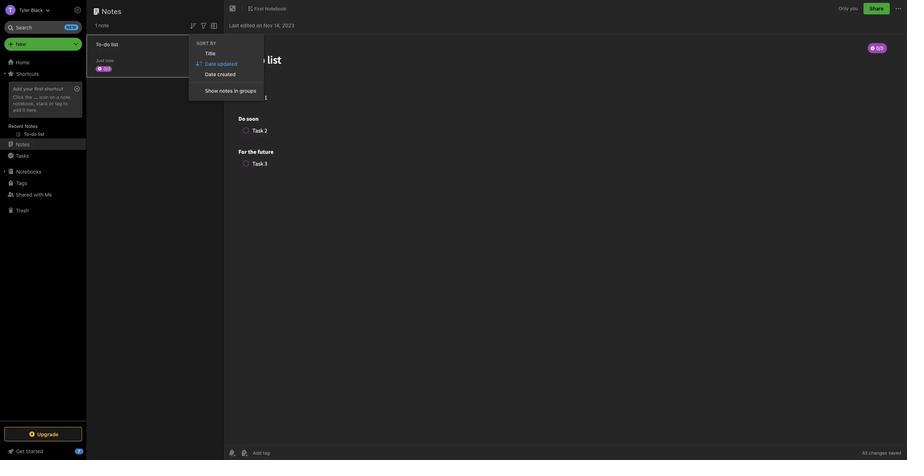 Task type: vqa. For each thing, say whether or not it's contained in the screenshot.
Groups
yes



Task type: locate. For each thing, give the bounding box(es) containing it.
date for date updated
[[205, 61, 216, 67]]

expand note image
[[229, 4, 237, 13]]

0/3
[[104, 66, 110, 71]]

first notebook
[[254, 6, 287, 11]]

black
[[31, 7, 43, 13]]

date down date updated
[[205, 71, 216, 77]]

0 horizontal spatial on
[[50, 94, 55, 100]]

get started
[[16, 449, 43, 455]]

home link
[[0, 57, 86, 68]]

it
[[22, 107, 25, 113]]

group
[[0, 80, 86, 141]]

settings image
[[73, 6, 82, 14]]

add
[[13, 86, 22, 92]]

new button
[[4, 38, 82, 51]]

changes
[[869, 451, 888, 456]]

recent notes
[[8, 123, 38, 129]]

show notes in groups link
[[189, 86, 264, 96]]

notebooks
[[16, 169, 41, 175]]

just now
[[96, 58, 114, 63]]

notebooks link
[[0, 166, 86, 177]]

Add tag field
[[252, 450, 306, 457]]

home
[[16, 59, 30, 65]]

Account field
[[0, 3, 50, 17]]

do
[[104, 41, 110, 47]]

0 vertical spatial date
[[205, 61, 216, 67]]

get
[[16, 449, 25, 455]]

share
[[870, 5, 884, 12]]

show
[[205, 88, 218, 94]]

shared
[[16, 192, 32, 198]]

tooltip
[[174, 4, 213, 19]]

show notes in groups
[[205, 88, 256, 94]]

saved
[[889, 451, 902, 456]]

note window element
[[224, 0, 908, 461]]

nov
[[264, 22, 273, 28]]

edited
[[241, 22, 255, 28]]

notes
[[220, 88, 233, 94]]

first
[[34, 86, 43, 92]]

stack
[[36, 101, 48, 106]]

upgrade button
[[4, 428, 82, 442]]

2 date from the top
[[205, 71, 216, 77]]

0 vertical spatial on
[[257, 22, 262, 28]]

date
[[205, 61, 216, 67], [205, 71, 216, 77]]

by
[[210, 41, 216, 46]]

1 vertical spatial date
[[205, 71, 216, 77]]

1 vertical spatial on
[[50, 94, 55, 100]]

Sort options field
[[189, 21, 198, 30]]

click
[[13, 94, 24, 100]]

new
[[66, 25, 76, 30]]

on left a
[[50, 94, 55, 100]]

1 vertical spatial notes
[[25, 123, 38, 129]]

title link
[[189, 48, 264, 59]]

all changes saved
[[863, 451, 902, 456]]

a
[[57, 94, 59, 100]]

date created link
[[189, 69, 264, 79]]

shortcuts
[[16, 71, 39, 77]]

1 date from the top
[[205, 61, 216, 67]]

1 horizontal spatial on
[[257, 22, 262, 28]]

2023
[[282, 22, 295, 28]]

on left nov
[[257, 22, 262, 28]]

tree
[[0, 57, 86, 421]]

sort by
[[197, 41, 216, 46]]

started
[[26, 449, 43, 455]]

icon on a note, notebook, stack or tag to add it here.
[[13, 94, 71, 113]]

click the ...
[[13, 94, 38, 100]]

groups
[[240, 88, 256, 94]]

date updated
[[205, 61, 237, 67]]

notes up "note"
[[102, 7, 122, 15]]

notebook
[[265, 6, 287, 11]]

tyler
[[19, 7, 30, 13]]

0 vertical spatial notes
[[102, 7, 122, 15]]

notes up tasks
[[16, 141, 30, 147]]

tasks
[[16, 153, 29, 159]]

7
[[78, 450, 80, 454]]

notes right "recent"
[[25, 123, 38, 129]]

date down title
[[205, 61, 216, 67]]

date updated link
[[189, 59, 264, 69]]

expand notebooks image
[[2, 169, 8, 175]]

click to collapse image
[[84, 447, 89, 456]]

shortcuts button
[[0, 68, 86, 80]]

to-do list
[[96, 41, 118, 47]]

last
[[229, 22, 239, 28]]

or
[[49, 101, 54, 106]]

on
[[257, 22, 262, 28], [50, 94, 55, 100]]

note
[[99, 22, 109, 28]]

add your first shortcut
[[13, 86, 63, 92]]

notes
[[102, 7, 122, 15], [25, 123, 38, 129], [16, 141, 30, 147]]

Search text field
[[9, 21, 77, 34]]

tag
[[55, 101, 62, 106]]

...
[[33, 94, 38, 100]]



Task type: describe. For each thing, give the bounding box(es) containing it.
title
[[205, 50, 216, 56]]

add a reminder image
[[228, 449, 236, 458]]

More actions field
[[895, 3, 903, 14]]

in
[[234, 88, 238, 94]]

updated
[[218, 61, 237, 67]]

first notebook button
[[245, 4, 289, 14]]

to
[[63, 101, 68, 106]]

2 vertical spatial notes
[[16, 141, 30, 147]]

dropdown list menu
[[189, 48, 264, 96]]

add
[[13, 107, 21, 113]]

only
[[839, 5, 849, 11]]

1 note
[[95, 22, 109, 28]]

Help and Learning task checklist field
[[0, 446, 86, 458]]

add tag image
[[240, 449, 249, 458]]

notes inside group
[[25, 123, 38, 129]]

new
[[16, 41, 26, 47]]

notebook,
[[13, 101, 35, 106]]

list
[[111, 41, 118, 47]]

shortcut
[[45, 86, 63, 92]]

on inside 'note window' element
[[257, 22, 262, 28]]

icon
[[39, 94, 49, 100]]

created
[[218, 71, 236, 77]]

tasks button
[[0, 150, 86, 162]]

add filters image
[[199, 22, 208, 30]]

just
[[96, 58, 104, 63]]

View options field
[[208, 21, 218, 30]]

new search field
[[9, 21, 78, 34]]

Note Editor text field
[[224, 35, 908, 446]]

trash
[[16, 207, 29, 214]]

now
[[106, 58, 114, 63]]

tyler black
[[19, 7, 43, 13]]

me
[[45, 192, 52, 198]]

1
[[95, 22, 97, 28]]

share button
[[864, 3, 890, 14]]

upgrade
[[37, 432, 59, 438]]

shared with me
[[16, 192, 52, 198]]

your
[[23, 86, 33, 92]]

shared with me link
[[0, 189, 86, 200]]

last edited on nov 14, 2023
[[229, 22, 295, 28]]

here.
[[27, 107, 38, 113]]

recent
[[8, 123, 24, 129]]

date created
[[205, 71, 236, 77]]

date for date created
[[205, 71, 216, 77]]

trash link
[[0, 205, 86, 216]]

with
[[34, 192, 43, 198]]

tags
[[16, 180, 27, 186]]

tree containing home
[[0, 57, 86, 421]]

Add filters field
[[199, 21, 208, 30]]

tags button
[[0, 177, 86, 189]]

note,
[[60, 94, 71, 100]]

notes link
[[0, 139, 86, 150]]

to-
[[96, 41, 104, 47]]

all
[[863, 451, 868, 456]]

on inside icon on a note, notebook, stack or tag to add it here.
[[50, 94, 55, 100]]

you
[[851, 5, 858, 11]]

14,
[[274, 22, 281, 28]]

sort
[[197, 41, 209, 46]]

group containing add your first shortcut
[[0, 80, 86, 141]]

only you
[[839, 5, 858, 11]]

more actions image
[[895, 4, 903, 13]]

the
[[25, 94, 32, 100]]

first
[[254, 6, 264, 11]]



